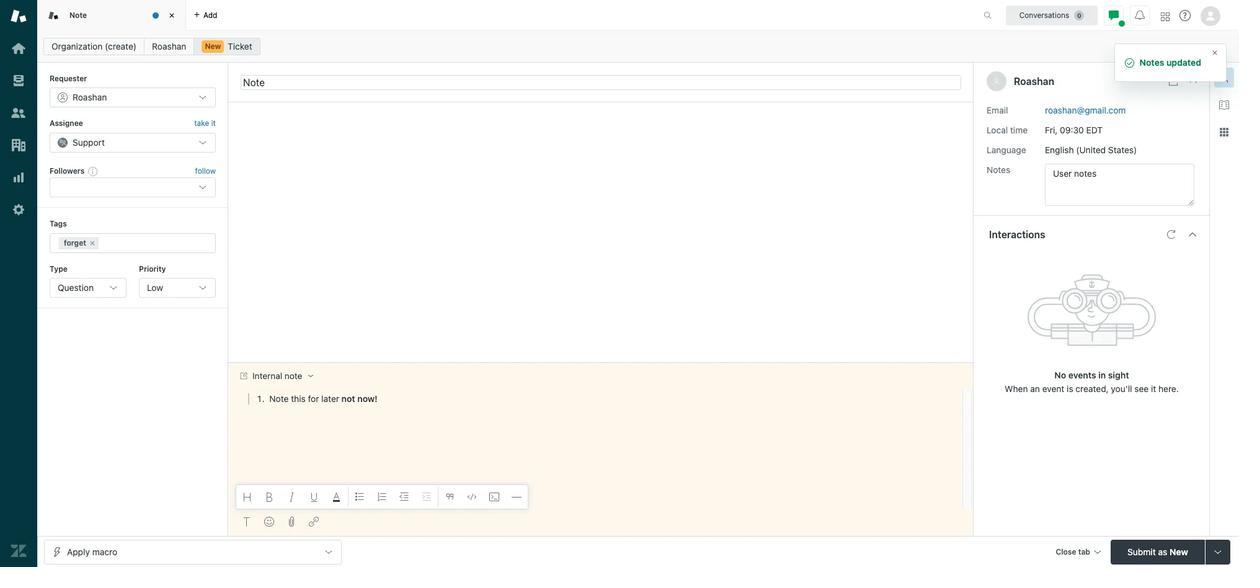 Task type: vqa. For each thing, say whether or not it's contained in the screenshot.
the rightmost Notes
yes



Task type: locate. For each thing, give the bounding box(es) containing it.
roashan down add "dropdown button"
[[152, 41, 186, 52]]

internal
[[253, 371, 282, 381]]

code block (ctrl shift 6) image
[[490, 492, 500, 502]]

note left this
[[270, 394, 289, 404]]

0 horizontal spatial it
[[211, 119, 216, 128]]

internal note button
[[229, 363, 324, 389]]

internal note
[[253, 371, 303, 381]]

knowledge image
[[1220, 100, 1230, 110]]

1 vertical spatial close image
[[1189, 76, 1199, 86]]

notifications image
[[1136, 10, 1146, 20]]

event
[[1043, 383, 1065, 394]]

1 horizontal spatial close image
[[1189, 76, 1199, 86]]

2 vertical spatial roashan
[[73, 92, 107, 103]]

2 horizontal spatial roashan
[[1015, 76, 1055, 87]]

apps image
[[1220, 127, 1230, 137]]

note for note this for later not now!
[[270, 394, 289, 404]]

numbered list (cmd shift 7) image
[[377, 492, 387, 502]]

Subject field
[[241, 75, 962, 90]]

roashan inside requester element
[[73, 92, 107, 103]]

notes
[[1140, 57, 1165, 68], [987, 164, 1011, 175]]

here.
[[1159, 383, 1180, 394]]

1 vertical spatial note
[[270, 394, 289, 404]]

close tab
[[1056, 547, 1091, 556]]

User notes text field
[[1046, 164, 1195, 206]]

user image
[[995, 78, 1000, 85]]

fri, 09:31 edt
[[1046, 124, 1102, 135]]

as
[[1159, 546, 1168, 557]]

roashan@gmail.com
[[1046, 105, 1127, 115]]

forget
[[64, 238, 86, 247]]

followers
[[50, 166, 85, 175]]

note tab
[[37, 0, 186, 31]]

it inside 'take it' button
[[211, 119, 216, 128]]

conversations button
[[1007, 5, 1098, 25]]

note up organization
[[70, 10, 87, 20]]

tags
[[50, 219, 67, 228]]

(united
[[1077, 144, 1107, 155]]

0 vertical spatial close image
[[166, 9, 178, 22]]

0 horizontal spatial roashan
[[73, 92, 107, 103]]

low button
[[139, 278, 216, 298]]

info on adding followers image
[[88, 166, 98, 176]]

1 horizontal spatial notes
[[1140, 57, 1165, 68]]

displays possible ticket submission types image
[[1214, 547, 1224, 557]]

now!
[[358, 394, 378, 404]]

notes down language
[[987, 164, 1011, 175]]

it right see
[[1152, 383, 1157, 394]]

new left ticket
[[205, 42, 221, 51]]

it
[[211, 119, 216, 128], [1152, 383, 1157, 394]]

insert emojis image
[[264, 517, 274, 527]]

horizontal rule (cmd shift l) image
[[512, 492, 522, 502]]

local time
[[987, 124, 1028, 135]]

no events in sight when an event is created, you'll see it here.
[[1005, 370, 1180, 394]]

0 horizontal spatial notes
[[987, 164, 1011, 175]]

submit as new
[[1128, 546, 1189, 557]]

user image
[[994, 78, 1001, 85]]

1 horizontal spatial roashan
[[152, 41, 186, 52]]

code span (ctrl shift 5) image
[[467, 492, 477, 502]]

1 vertical spatial new
[[1170, 546, 1189, 557]]

secondary element
[[37, 34, 1240, 59]]

1 horizontal spatial it
[[1152, 383, 1157, 394]]

add
[[204, 10, 218, 20]]

sight
[[1109, 370, 1130, 380]]

1 vertical spatial it
[[1152, 383, 1157, 394]]

close image right view more details icon
[[1189, 76, 1199, 86]]

bold (cmd b) image
[[265, 492, 275, 502]]

(create)
[[105, 41, 137, 52]]

close image
[[166, 9, 178, 22], [1189, 76, 1199, 86]]

notes inside notes updated status
[[1140, 57, 1165, 68]]

decrease indent (cmd [) image
[[400, 492, 410, 502]]

new
[[205, 42, 221, 51], [1170, 546, 1189, 557]]

add button
[[186, 0, 225, 30]]

an
[[1031, 383, 1041, 394]]

macro
[[92, 546, 117, 557]]

take
[[194, 119, 209, 128]]

new inside secondary element
[[205, 42, 221, 51]]

priority
[[139, 264, 166, 273]]

updated
[[1167, 57, 1202, 68]]

0 vertical spatial roashan
[[152, 41, 186, 52]]

states)
[[1109, 144, 1138, 155]]

0 vertical spatial note
[[70, 10, 87, 20]]

tab
[[1079, 547, 1091, 556]]

0 vertical spatial it
[[211, 119, 216, 128]]

close
[[1056, 547, 1077, 556]]

it right take
[[211, 119, 216, 128]]

note
[[70, 10, 87, 20], [270, 394, 289, 404]]

question button
[[50, 278, 127, 298]]

1 horizontal spatial note
[[270, 394, 289, 404]]

roashan
[[152, 41, 186, 52], [1015, 76, 1055, 87], [73, 92, 107, 103]]

note inside text box
[[270, 394, 289, 404]]

0 horizontal spatial note
[[70, 10, 87, 20]]

interactions
[[990, 229, 1046, 240]]

notes left updated
[[1140, 57, 1165, 68]]

type
[[50, 264, 68, 273]]

0 horizontal spatial new
[[205, 42, 221, 51]]

zendesk image
[[11, 543, 27, 559]]

roashan right user icon
[[1015, 76, 1055, 87]]

close image
[[1212, 49, 1219, 56]]

new right as
[[1170, 546, 1189, 557]]

requester
[[50, 74, 87, 83]]

1 vertical spatial roashan
[[1015, 76, 1055, 87]]

note inside 'tab'
[[70, 10, 87, 20]]

button displays agent's chat status as online. image
[[1110, 10, 1120, 20]]

view more details image
[[1169, 76, 1179, 86]]

roashan inside secondary element
[[152, 41, 186, 52]]

time
[[1011, 124, 1028, 135]]

take it button
[[194, 118, 216, 130]]

follow
[[195, 166, 216, 176]]

apply macro
[[67, 546, 117, 557]]

1 vertical spatial notes
[[987, 164, 1011, 175]]

assignee element
[[50, 133, 216, 153]]

roashan down requester
[[73, 92, 107, 103]]

close image up roashan link at the top left of page
[[166, 9, 178, 22]]

roashan link
[[144, 38, 195, 55]]

0 horizontal spatial close image
[[166, 9, 178, 22]]

0 vertical spatial new
[[205, 42, 221, 51]]

for
[[308, 394, 319, 404]]

0 vertical spatial notes
[[1140, 57, 1165, 68]]



Task type: describe. For each thing, give the bounding box(es) containing it.
close image inside note 'tab'
[[166, 9, 178, 22]]

is
[[1068, 383, 1074, 394]]

events
[[1069, 370, 1097, 380]]

zendesk products image
[[1162, 12, 1170, 21]]

format text image
[[242, 517, 252, 527]]

edt
[[1086, 124, 1102, 135]]

organization
[[52, 41, 103, 52]]

fri,
[[1046, 124, 1058, 135]]

question
[[58, 282, 94, 293]]

you'll
[[1112, 383, 1133, 394]]

assignee
[[50, 119, 83, 128]]

in
[[1099, 370, 1107, 380]]

this
[[291, 394, 306, 404]]

support
[[73, 137, 105, 148]]

add link (cmd k) image
[[309, 517, 319, 527]]

followers element
[[50, 178, 216, 197]]

get help image
[[1180, 10, 1192, 21]]

reporting image
[[11, 169, 27, 186]]

notes updated
[[1140, 57, 1202, 68]]

ticket
[[228, 41, 252, 52]]

notes for notes
[[987, 164, 1011, 175]]

organization (create)
[[52, 41, 137, 52]]

conversations
[[1020, 10, 1070, 20]]

local
[[987, 124, 1009, 135]]

zendesk support image
[[11, 8, 27, 24]]

apply
[[67, 546, 90, 557]]

1 horizontal spatial new
[[1170, 546, 1189, 557]]

bulleted list (cmd shift 8) image
[[355, 492, 365, 502]]

follow button
[[195, 166, 216, 177]]

add attachment image
[[287, 517, 297, 527]]

not
[[342, 394, 355, 404]]

organization (create) button
[[43, 38, 145, 55]]

customer context image
[[1220, 73, 1230, 83]]

quote (cmd shift 9) image
[[445, 492, 455, 502]]

later
[[322, 394, 339, 404]]

italic (cmd i) image
[[287, 492, 297, 502]]

english (united states)
[[1046, 144, 1138, 155]]

admin image
[[11, 202, 27, 218]]

get started image
[[11, 40, 27, 56]]

09:31
[[1061, 124, 1083, 135]]

note
[[285, 371, 303, 381]]

see
[[1135, 383, 1149, 394]]

created,
[[1076, 383, 1109, 394]]

Internal note composer text field
[[235, 389, 959, 415]]

take it
[[194, 119, 216, 128]]

views image
[[11, 73, 27, 89]]

language
[[987, 144, 1027, 155]]

email
[[987, 105, 1009, 115]]

main element
[[0, 0, 37, 567]]

note for note
[[70, 10, 87, 20]]

submit
[[1128, 546, 1157, 557]]

requester element
[[50, 88, 216, 108]]

increase indent (cmd ]) image
[[422, 492, 432, 502]]

notes updated status
[[1115, 43, 1228, 82]]

it inside no events in sight when an event is created, you'll see it here.
[[1152, 383, 1157, 394]]

tabs tab list
[[37, 0, 971, 31]]

notes for notes updated
[[1140, 57, 1165, 68]]

note this for later not now!
[[270, 394, 378, 404]]

customers image
[[11, 105, 27, 121]]

remove image
[[89, 239, 96, 247]]

headings image
[[243, 492, 253, 502]]

low
[[147, 282, 163, 293]]

english
[[1046, 144, 1075, 155]]

no
[[1055, 370, 1067, 380]]

underline (cmd u) image
[[310, 492, 320, 502]]

when
[[1005, 383, 1029, 394]]

close tab button
[[1051, 540, 1107, 566]]

organizations image
[[11, 137, 27, 153]]

minimize composer image
[[596, 358, 606, 368]]



